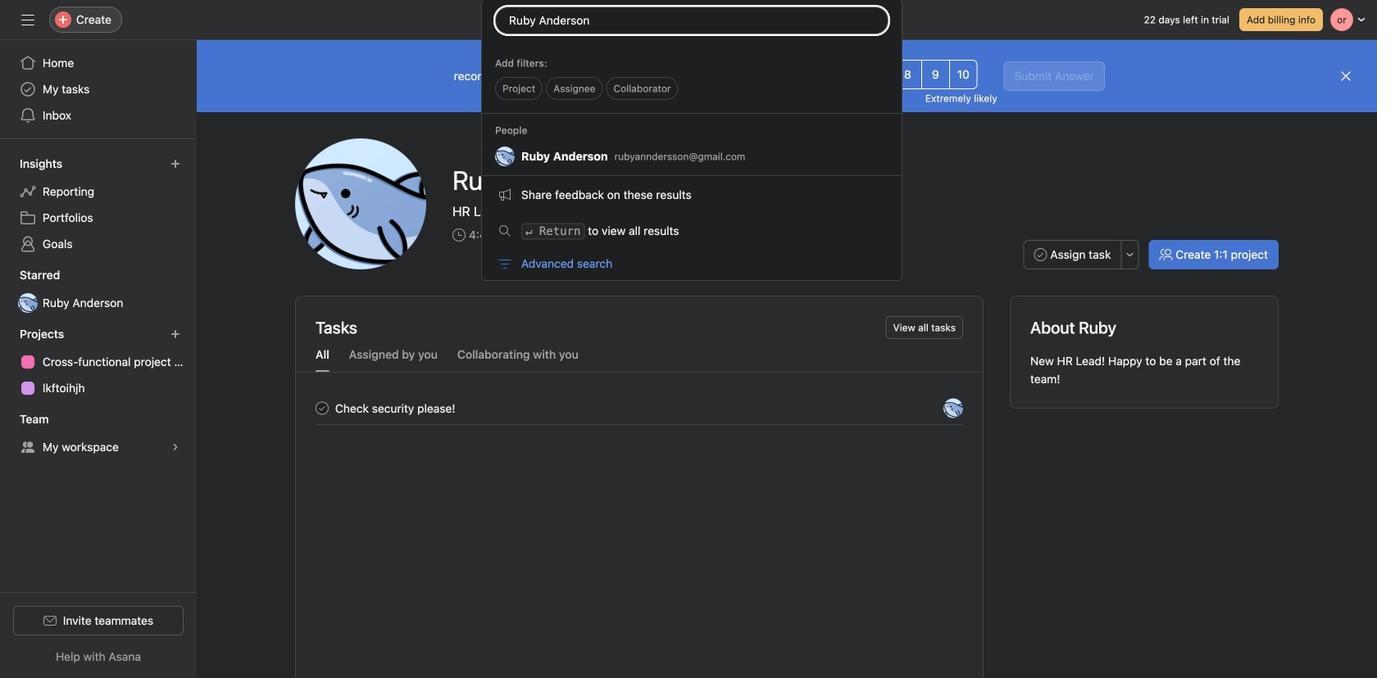 Task type: describe. For each thing, give the bounding box(es) containing it.
toggle assignee popover image
[[944, 399, 964, 419]]

global element
[[0, 40, 197, 139]]

mark complete image
[[312, 399, 332, 419]]

new project or portfolio image
[[171, 330, 180, 339]]

tasks tabs tab list
[[296, 346, 983, 373]]

hide sidebar image
[[21, 13, 34, 26]]

dismiss image
[[1340, 70, 1353, 83]]

Search field
[[509, 7, 875, 34]]

projects element
[[0, 320, 197, 405]]



Task type: locate. For each thing, give the bounding box(es) containing it.
Mark complete checkbox
[[312, 399, 332, 419]]

insights element
[[0, 149, 197, 261]]

list box
[[495, 7, 889, 33]]

see details, my workspace image
[[171, 443, 180, 453]]

starred element
[[0, 261, 197, 320]]

None radio
[[671, 60, 700, 89], [755, 60, 783, 89], [810, 60, 839, 89], [949, 60, 978, 89], [671, 60, 700, 89], [755, 60, 783, 89], [810, 60, 839, 89], [949, 60, 978, 89]]

teams element
[[0, 405, 197, 464]]

list item
[[296, 393, 983, 425]]

remove from starred image
[[633, 174, 647, 187]]

new insights image
[[171, 159, 180, 169]]

None radio
[[699, 60, 727, 89], [727, 60, 755, 89], [782, 60, 811, 89], [838, 60, 867, 89], [866, 60, 895, 89], [894, 60, 922, 89], [922, 60, 950, 89], [699, 60, 727, 89], [727, 60, 755, 89], [782, 60, 811, 89], [838, 60, 867, 89], [866, 60, 895, 89], [894, 60, 922, 89], [922, 60, 950, 89]]

option group
[[671, 60, 978, 89]]



Task type: vqa. For each thing, say whether or not it's contained in the screenshot.
Projects
no



